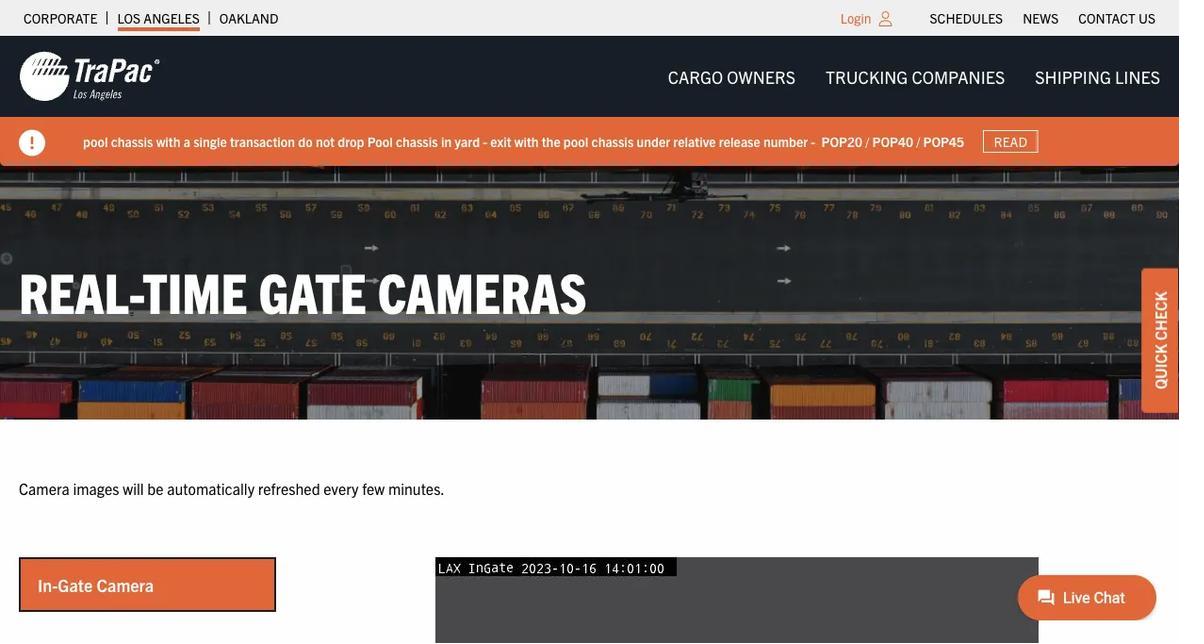 Task type: describe. For each thing, give the bounding box(es) containing it.
2 pool from the left
[[564, 133, 589, 150]]

single
[[193, 133, 227, 150]]

exit
[[490, 133, 512, 150]]

few
[[362, 479, 385, 498]]

quick check
[[1151, 292, 1170, 389]]

banner containing cargo owners
[[0, 36, 1180, 166]]

login link
[[841, 9, 872, 26]]

1 - from the left
[[483, 133, 487, 150]]

number
[[764, 133, 808, 150]]

owners
[[727, 66, 796, 87]]

real-
[[19, 256, 143, 325]]

yard
[[455, 133, 480, 150]]

camera inside in-gate camera "link"
[[97, 574, 154, 595]]

trucking companies link
[[811, 57, 1020, 95]]

news
[[1023, 9, 1059, 26]]

3 chassis from the left
[[592, 133, 634, 150]]

read
[[994, 133, 1028, 150]]

in-
[[38, 574, 58, 595]]

news link
[[1023, 5, 1059, 31]]

1 / from the left
[[866, 133, 870, 150]]

in-gate camera image
[[435, 557, 1039, 643]]

light image
[[879, 11, 892, 26]]

us
[[1139, 9, 1156, 26]]

camera images will be automatically refreshed every few minutes.
[[19, 479, 445, 498]]

refreshed
[[258, 479, 320, 498]]

cameras
[[378, 256, 587, 325]]

images
[[73, 479, 119, 498]]

1 pool from the left
[[83, 133, 108, 150]]

read link
[[983, 130, 1038, 153]]

time
[[143, 256, 248, 325]]

menu bar inside banner
[[653, 57, 1176, 95]]

corporate
[[24, 9, 97, 26]]

do
[[298, 133, 313, 150]]

0 vertical spatial gate
[[259, 256, 367, 325]]

trucking companies
[[826, 66, 1005, 87]]

corporate link
[[24, 5, 97, 31]]

pop20
[[822, 133, 863, 150]]

login
[[841, 9, 872, 26]]

shipping
[[1036, 66, 1112, 87]]

los angeles image
[[19, 50, 160, 103]]

2 with from the left
[[515, 133, 539, 150]]

los angeles link
[[117, 5, 200, 31]]

companies
[[912, 66, 1005, 87]]

lines
[[1115, 66, 1161, 87]]

be
[[147, 479, 164, 498]]

1 chassis from the left
[[111, 133, 153, 150]]

shipping lines
[[1036, 66, 1161, 87]]

1 with from the left
[[156, 133, 181, 150]]

2 / from the left
[[917, 133, 920, 150]]

oakland link
[[220, 5, 279, 31]]

gate inside "link"
[[58, 574, 93, 595]]

real-time gate cameras
[[19, 256, 587, 325]]



Task type: vqa. For each thing, say whether or not it's contained in the screenshot.
the left the camera
yes



Task type: locate. For each thing, give the bounding box(es) containing it.
solid image
[[19, 130, 45, 156]]

/
[[866, 133, 870, 150], [917, 133, 920, 150]]

chassis left 'in'
[[396, 133, 438, 150]]

in-gate camera
[[38, 574, 154, 595]]

0 horizontal spatial gate
[[58, 574, 93, 595]]

transaction
[[230, 133, 295, 150]]

not
[[316, 133, 335, 150]]

in
[[441, 133, 452, 150]]

banner
[[0, 36, 1180, 166]]

every
[[324, 479, 359, 498]]

pool right the
[[564, 133, 589, 150]]

0 horizontal spatial chassis
[[111, 133, 153, 150]]

schedules link
[[930, 5, 1003, 31]]

0 horizontal spatial with
[[156, 133, 181, 150]]

camera right in-
[[97, 574, 154, 595]]

relative
[[673, 133, 716, 150]]

1 horizontal spatial gate
[[259, 256, 367, 325]]

minutes.
[[388, 479, 445, 498]]

1 horizontal spatial /
[[917, 133, 920, 150]]

in-gate camera main content
[[0, 476, 1180, 643]]

quick check link
[[1142, 268, 1180, 413]]

pool
[[367, 133, 393, 150]]

contact
[[1079, 9, 1136, 26]]

schedules
[[930, 9, 1003, 26]]

trucking
[[826, 66, 908, 87]]

menu bar containing cargo owners
[[653, 57, 1176, 95]]

contact us link
[[1079, 5, 1156, 31]]

0 horizontal spatial camera
[[19, 479, 70, 498]]

2 - from the left
[[811, 133, 816, 150]]

menu bar down "light" icon
[[653, 57, 1176, 95]]

1 horizontal spatial chassis
[[396, 133, 438, 150]]

automatically
[[167, 479, 255, 498]]

pop40
[[873, 133, 914, 150]]

menu bar
[[920, 5, 1166, 31], [653, 57, 1176, 95]]

0 horizontal spatial /
[[866, 133, 870, 150]]

contact us
[[1079, 9, 1156, 26]]

0 horizontal spatial -
[[483, 133, 487, 150]]

- right number
[[811, 133, 816, 150]]

los angeles
[[117, 9, 200, 26]]

cargo owners link
[[653, 57, 811, 95]]

in-gate camera link
[[21, 559, 274, 610]]

1 horizontal spatial camera
[[97, 574, 154, 595]]

1 horizontal spatial with
[[515, 133, 539, 150]]

under
[[637, 133, 670, 150]]

pool chassis with a single transaction  do not drop pool chassis in yard -  exit with the pool chassis under relative release number -  pop20 / pop40 / pop45
[[83, 133, 965, 150]]

/ left pop45
[[917, 133, 920, 150]]

1 vertical spatial gate
[[58, 574, 93, 595]]

1 vertical spatial menu bar
[[653, 57, 1176, 95]]

0 vertical spatial menu bar
[[920, 5, 1166, 31]]

-
[[483, 133, 487, 150], [811, 133, 816, 150]]

shipping lines link
[[1020, 57, 1176, 95]]

with left the
[[515, 133, 539, 150]]

pool right solid 'image'
[[83, 133, 108, 150]]

cargo
[[668, 66, 723, 87]]

chassis left under
[[592, 133, 634, 150]]

2 chassis from the left
[[396, 133, 438, 150]]

menu bar up shipping
[[920, 5, 1166, 31]]

quick
[[1151, 344, 1170, 389]]

the
[[542, 133, 561, 150]]

oakland
[[220, 9, 279, 26]]

angeles
[[144, 9, 200, 26]]

check
[[1151, 292, 1170, 340]]

drop
[[338, 133, 364, 150]]

chassis
[[111, 133, 153, 150], [396, 133, 438, 150], [592, 133, 634, 150]]

menu bar containing schedules
[[920, 5, 1166, 31]]

pop45
[[924, 133, 965, 150]]

with left a
[[156, 133, 181, 150]]

gate
[[259, 256, 367, 325], [58, 574, 93, 595]]

camera left images
[[19, 479, 70, 498]]

a
[[184, 133, 190, 150]]

will
[[123, 479, 144, 498]]

camera
[[19, 479, 70, 498], [97, 574, 154, 595]]

1 horizontal spatial pool
[[564, 133, 589, 150]]

/ right pop20
[[866, 133, 870, 150]]

pool
[[83, 133, 108, 150], [564, 133, 589, 150]]

cargo owners
[[668, 66, 796, 87]]

chassis left a
[[111, 133, 153, 150]]

0 horizontal spatial pool
[[83, 133, 108, 150]]

- left exit
[[483, 133, 487, 150]]

release
[[719, 133, 761, 150]]

1 vertical spatial camera
[[97, 574, 154, 595]]

los
[[117, 9, 141, 26]]

with
[[156, 133, 181, 150], [515, 133, 539, 150]]

1 horizontal spatial -
[[811, 133, 816, 150]]

2 horizontal spatial chassis
[[592, 133, 634, 150]]

0 vertical spatial camera
[[19, 479, 70, 498]]



